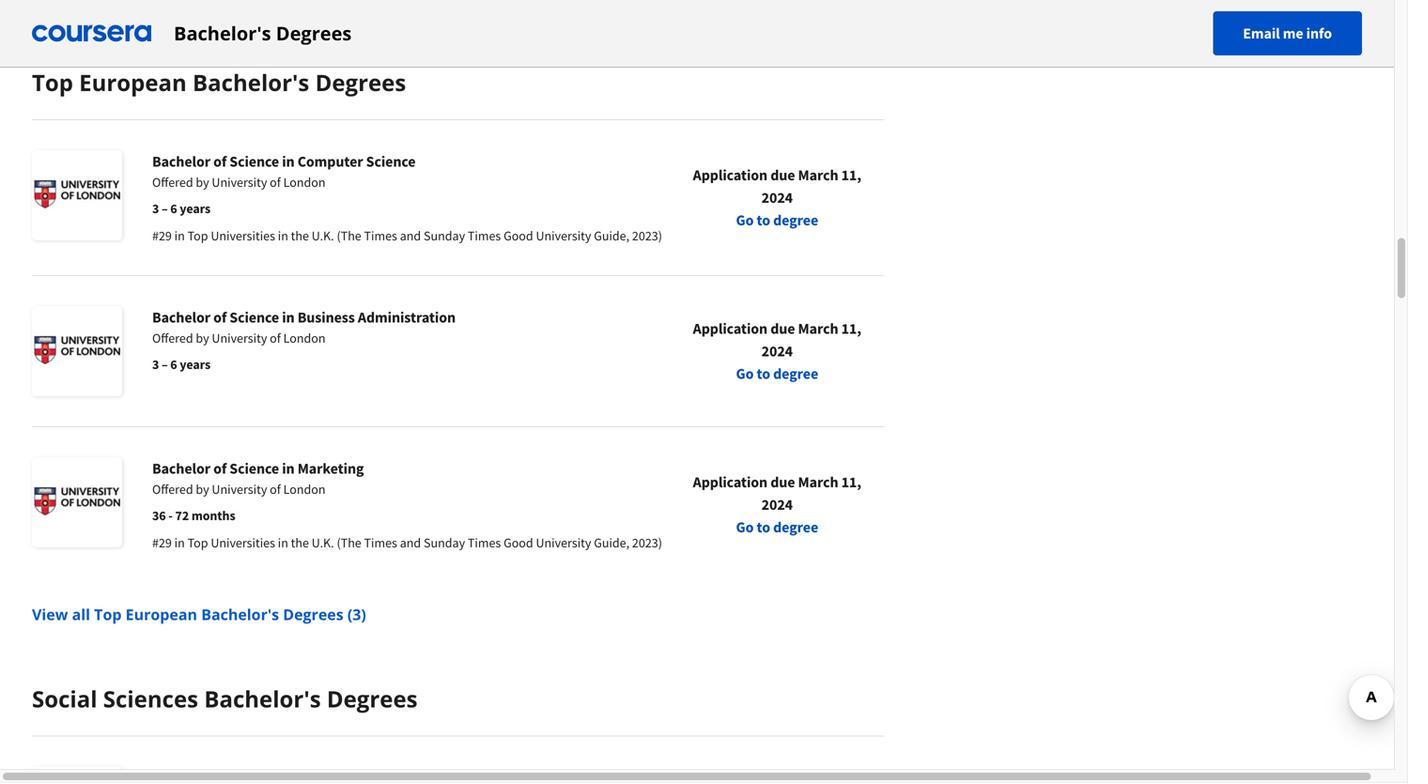 Task type: describe. For each thing, give the bounding box(es) containing it.
good for bachelor of science in computer science
[[504, 227, 533, 244]]

social sciences bachelor's degrees
[[32, 684, 418, 715]]

months
[[192, 507, 235, 524]]

me
[[1284, 24, 1304, 43]]

2023) for bachelor of science in marketing
[[632, 535, 663, 552]]

and for bachelor of science in computer science
[[400, 227, 421, 244]]

(the for marketing
[[337, 535, 362, 552]]

11, for computer
[[842, 166, 862, 185]]

72
[[175, 507, 189, 524]]

bachelor for bachelor of science in computer science
[[152, 152, 211, 171]]

3 for business
[[152, 356, 159, 373]]

– for business
[[162, 356, 168, 373]]

email me info
[[1244, 24, 1333, 43]]

in inside bachelor of science in computer science offered by university of london 3 – 6 years
[[282, 152, 295, 171]]

sunday for bachelor of science in computer science
[[424, 227, 465, 244]]

2023) for bachelor of science in computer science
[[632, 227, 663, 244]]

by inside bachelor of science in marketing offered by university of london 36 - 72 months
[[196, 481, 209, 498]]

london inside bachelor of science in marketing offered by university of london 36 - 72 months
[[283, 481, 326, 498]]

#29 for bachelor of science in marketing
[[152, 535, 172, 552]]

2024 for computer
[[762, 188, 793, 207]]

marketing
[[298, 460, 364, 478]]

in inside bachelor of science in business administration offered by university of london 3 – 6 years
[[282, 308, 295, 327]]

u.k. for computer
[[312, 227, 334, 244]]

view all top european bachelor's degrees (3)
[[32, 605, 366, 625]]

top european bachelor's degrees
[[32, 67, 406, 98]]

bachelor inside bachelor of science in business administration offered by university of london 3 – 6 years
[[152, 308, 211, 327]]

science right computer
[[366, 152, 416, 171]]

2 march from the top
[[798, 320, 839, 338]]

offered for business
[[152, 330, 193, 347]]

administration
[[358, 308, 456, 327]]

science for marketing
[[230, 460, 279, 478]]

email me info button
[[1214, 11, 1363, 55]]

view
[[32, 605, 68, 625]]

application due march 11, 2024 go to degree for marketing
[[693, 473, 862, 537]]

guide, for bachelor of science in marketing
[[594, 535, 630, 552]]

1 vertical spatial european
[[126, 605, 197, 625]]

university of london image for bachelor of science in computer science
[[32, 150, 122, 241]]

march for computer
[[798, 166, 839, 185]]

bachelor's degrees
[[174, 20, 352, 46]]

guide, for bachelor of science in computer science
[[594, 227, 630, 244]]

2 application due march 11, 2024 go to degree from the top
[[693, 320, 862, 383]]

go for computer
[[736, 211, 754, 230]]

university inside bachelor of science in computer science offered by university of london 3 – 6 years
[[212, 174, 267, 191]]

bachelor for bachelor of science in marketing
[[152, 460, 211, 478]]

#29 for bachelor of science in computer science
[[152, 227, 172, 244]]

#29 in top universities in the u.k. (the times and sunday times good university guide, 2023) for bachelor of science in marketing
[[152, 535, 663, 552]]

business
[[298, 308, 355, 327]]

(the for computer
[[337, 227, 362, 244]]



Task type: vqa. For each thing, say whether or not it's contained in the screenshot.
transactions within the Real Estate Agent Facilitate property transactions by connecting buyers and sellers, offering market expertise, and guiding clients through the process.
no



Task type: locate. For each thing, give the bounding box(es) containing it.
bachelor inside bachelor of science in computer science offered by university of london 3 – 6 years
[[152, 152, 211, 171]]

#29 in top universities in the u.k. (the times and sunday times good university guide, 2023)
[[152, 227, 663, 244], [152, 535, 663, 552]]

1 by from the top
[[196, 174, 209, 191]]

application for computer
[[693, 166, 768, 185]]

#29 in top universities in the u.k. (the times and sunday times good university guide, 2023) for bachelor of science in computer science
[[152, 227, 663, 244]]

view all top european bachelor's degrees (3) link
[[32, 605, 366, 625]]

of
[[213, 152, 227, 171], [270, 174, 281, 191], [213, 308, 227, 327], [270, 330, 281, 347], [213, 460, 227, 478], [270, 481, 281, 498]]

0 vertical spatial #29
[[152, 227, 172, 244]]

bachelor of science in marketing offered by university of london 36 - 72 months
[[152, 460, 364, 524]]

the down bachelor of science in computer science offered by university of london 3 – 6 years
[[291, 227, 309, 244]]

6 for computer
[[170, 200, 177, 217]]

0 vertical spatial sunday
[[424, 227, 465, 244]]

1 offered from the top
[[152, 174, 193, 191]]

0 vertical spatial university of london image
[[32, 150, 122, 241]]

1 years from the top
[[180, 200, 211, 217]]

2 guide, from the top
[[594, 535, 630, 552]]

degree for marketing
[[774, 518, 819, 537]]

european down "coursera" 'image'
[[79, 67, 187, 98]]

2023)
[[632, 227, 663, 244], [632, 535, 663, 552]]

3 london from the top
[[283, 481, 326, 498]]

1 london from the top
[[283, 174, 326, 191]]

application due march 11, 2024 go to degree for computer
[[693, 166, 862, 230]]

2 – from the top
[[162, 356, 168, 373]]

the for computer
[[291, 227, 309, 244]]

1 guide, from the top
[[594, 227, 630, 244]]

2 vertical spatial application due march 11, 2024 go to degree
[[693, 473, 862, 537]]

london down business
[[283, 330, 326, 347]]

2 vertical spatial go
[[736, 518, 754, 537]]

0 vertical spatial 6
[[170, 200, 177, 217]]

years inside bachelor of science in business administration offered by university of london 3 – 6 years
[[180, 356, 211, 373]]

to
[[757, 211, 771, 230], [757, 365, 771, 383], [757, 518, 771, 537]]

2 years from the top
[[180, 356, 211, 373]]

1 vertical spatial due
[[771, 320, 795, 338]]

1 vertical spatial offered
[[152, 330, 193, 347]]

2 vertical spatial application
[[693, 473, 768, 492]]

0 vertical spatial degree
[[774, 211, 819, 230]]

1 vertical spatial university of london image
[[32, 306, 122, 397]]

2 the from the top
[[291, 535, 309, 552]]

(the down computer
[[337, 227, 362, 244]]

science
[[230, 152, 279, 171], [366, 152, 416, 171], [230, 308, 279, 327], [230, 460, 279, 478]]

1 application from the top
[[693, 166, 768, 185]]

offered
[[152, 174, 193, 191], [152, 330, 193, 347], [152, 481, 193, 498]]

degree for computer
[[774, 211, 819, 230]]

go for marketing
[[736, 518, 754, 537]]

11, for marketing
[[842, 473, 862, 492]]

2 (the from the top
[[337, 535, 362, 552]]

social
[[32, 684, 97, 715]]

3 degree from the top
[[774, 518, 819, 537]]

1 vertical spatial guide,
[[594, 535, 630, 552]]

0 vertical spatial offered
[[152, 174, 193, 191]]

science left computer
[[230, 152, 279, 171]]

1 to from the top
[[757, 211, 771, 230]]

1 march from the top
[[798, 166, 839, 185]]

1 vertical spatial 11,
[[842, 320, 862, 338]]

1 vertical spatial bachelor
[[152, 308, 211, 327]]

0 vertical spatial 11,
[[842, 166, 862, 185]]

0 vertical spatial due
[[771, 166, 795, 185]]

1 the from the top
[[291, 227, 309, 244]]

degree
[[774, 211, 819, 230], [774, 365, 819, 383], [774, 518, 819, 537]]

u.k.
[[312, 227, 334, 244], [312, 535, 334, 552]]

1 university of london image from the top
[[32, 150, 122, 241]]

0 vertical spatial u.k.
[[312, 227, 334, 244]]

1 bachelor from the top
[[152, 152, 211, 171]]

36
[[152, 507, 166, 524]]

6 for business
[[170, 356, 177, 373]]

1 vertical spatial universities
[[211, 535, 275, 552]]

2 vertical spatial march
[[798, 473, 839, 492]]

1 vertical spatial by
[[196, 330, 209, 347]]

2024 for marketing
[[762, 496, 793, 515]]

1 vertical spatial and
[[400, 535, 421, 552]]

3 11, from the top
[[842, 473, 862, 492]]

3 by from the top
[[196, 481, 209, 498]]

6 inside bachelor of science in business administration offered by university of london 3 – 6 years
[[170, 356, 177, 373]]

0 vertical spatial bachelor
[[152, 152, 211, 171]]

1 good from the top
[[504, 227, 533, 244]]

science inside bachelor of science in business administration offered by university of london 3 – 6 years
[[230, 308, 279, 327]]

3
[[152, 200, 159, 217], [152, 356, 159, 373]]

2 london from the top
[[283, 330, 326, 347]]

1 vertical spatial –
[[162, 356, 168, 373]]

1 vertical spatial good
[[504, 535, 533, 552]]

0 vertical spatial –
[[162, 200, 168, 217]]

london
[[283, 174, 326, 191], [283, 330, 326, 347], [283, 481, 326, 498]]

1 application due march 11, 2024 go to degree from the top
[[693, 166, 862, 230]]

2 sunday from the top
[[424, 535, 465, 552]]

3 for computer
[[152, 200, 159, 217]]

london for business
[[283, 330, 326, 347]]

0 vertical spatial application
[[693, 166, 768, 185]]

by for computer
[[196, 174, 209, 191]]

university of london image
[[32, 150, 122, 241], [32, 306, 122, 397], [32, 458, 122, 548]]

years for business
[[180, 356, 211, 373]]

1 vertical spatial go
[[736, 365, 754, 383]]

(3)
[[348, 605, 366, 625]]

1 2023) from the top
[[632, 227, 663, 244]]

1 – from the top
[[162, 200, 168, 217]]

top
[[32, 67, 73, 98], [188, 227, 208, 244], [188, 535, 208, 552], [94, 605, 122, 625]]

0 vertical spatial #29 in top universities in the u.k. (the times and sunday times good university guide, 2023)
[[152, 227, 663, 244]]

london inside bachelor of science in business administration offered by university of london 3 – 6 years
[[283, 330, 326, 347]]

computer
[[298, 152, 363, 171]]

#29
[[152, 227, 172, 244], [152, 535, 172, 552]]

1 due from the top
[[771, 166, 795, 185]]

3 university of london image from the top
[[32, 458, 122, 548]]

university
[[212, 174, 267, 191], [536, 227, 592, 244], [212, 330, 267, 347], [212, 481, 267, 498], [536, 535, 592, 552]]

3 2024 from the top
[[762, 496, 793, 515]]

1 vertical spatial years
[[180, 356, 211, 373]]

due for marketing
[[771, 473, 795, 492]]

1 vertical spatial #29
[[152, 535, 172, 552]]

2 and from the top
[[400, 535, 421, 552]]

2 universities from the top
[[211, 535, 275, 552]]

to for marketing
[[757, 518, 771, 537]]

#29 in top universities in the u.k. (the times and sunday times good university guide, 2023) up the (3)
[[152, 535, 663, 552]]

3 due from the top
[[771, 473, 795, 492]]

sunday
[[424, 227, 465, 244], [424, 535, 465, 552]]

2 offered from the top
[[152, 330, 193, 347]]

university of london image for bachelor of science in business administration
[[32, 306, 122, 397]]

0 vertical spatial go
[[736, 211, 754, 230]]

application due march 11, 2024 go to degree
[[693, 166, 862, 230], [693, 320, 862, 383], [693, 473, 862, 537]]

science up months
[[230, 460, 279, 478]]

0 vertical spatial 2024
[[762, 188, 793, 207]]

due
[[771, 166, 795, 185], [771, 320, 795, 338], [771, 473, 795, 492]]

1 vertical spatial degree
[[774, 365, 819, 383]]

1 2024 from the top
[[762, 188, 793, 207]]

2 vertical spatial bachelor
[[152, 460, 211, 478]]

2 degree from the top
[[774, 365, 819, 383]]

2 vertical spatial 11,
[[842, 473, 862, 492]]

universities
[[211, 227, 275, 244], [211, 535, 275, 552]]

in inside bachelor of science in marketing offered by university of london 36 - 72 months
[[282, 460, 295, 478]]

2 3 from the top
[[152, 356, 159, 373]]

science for computer
[[230, 152, 279, 171]]

0 vertical spatial european
[[79, 67, 187, 98]]

european right all
[[126, 605, 197, 625]]

years for computer
[[180, 200, 211, 217]]

london for computer
[[283, 174, 326, 191]]

application for marketing
[[693, 473, 768, 492]]

1 11, from the top
[[842, 166, 862, 185]]

2 to from the top
[[757, 365, 771, 383]]

university inside bachelor of science in business administration offered by university of london 3 – 6 years
[[212, 330, 267, 347]]

march
[[798, 166, 839, 185], [798, 320, 839, 338], [798, 473, 839, 492]]

– for computer
[[162, 200, 168, 217]]

1 u.k. from the top
[[312, 227, 334, 244]]

1 vertical spatial 2023)
[[632, 535, 663, 552]]

0 vertical spatial good
[[504, 227, 533, 244]]

degrees
[[276, 20, 352, 46], [315, 67, 406, 98], [283, 605, 344, 625], [327, 684, 418, 715]]

1 #29 from the top
[[152, 227, 172, 244]]

3 to from the top
[[757, 518, 771, 537]]

to for computer
[[757, 211, 771, 230]]

2 6 from the top
[[170, 356, 177, 373]]

2 vertical spatial by
[[196, 481, 209, 498]]

1 go from the top
[[736, 211, 754, 230]]

application
[[693, 166, 768, 185], [693, 320, 768, 338], [693, 473, 768, 492]]

2 2023) from the top
[[632, 535, 663, 552]]

0 vertical spatial to
[[757, 211, 771, 230]]

1 vertical spatial 2024
[[762, 342, 793, 361]]

the for marketing
[[291, 535, 309, 552]]

due for computer
[[771, 166, 795, 185]]

3 inside bachelor of science in computer science offered by university of london 3 – 6 years
[[152, 200, 159, 217]]

universities for marketing
[[211, 535, 275, 552]]

2024
[[762, 188, 793, 207], [762, 342, 793, 361], [762, 496, 793, 515]]

by for business
[[196, 330, 209, 347]]

1 vertical spatial to
[[757, 365, 771, 383]]

(the
[[337, 227, 362, 244], [337, 535, 362, 552]]

in
[[282, 152, 295, 171], [174, 227, 185, 244], [278, 227, 288, 244], [282, 308, 295, 327], [282, 460, 295, 478], [174, 535, 185, 552], [278, 535, 288, 552]]

2 u.k. from the top
[[312, 535, 334, 552]]

– inside bachelor of science in computer science offered by university of london 3 – 6 years
[[162, 200, 168, 217]]

2 vertical spatial offered
[[152, 481, 193, 498]]

3 go from the top
[[736, 518, 754, 537]]

by inside bachelor of science in business administration offered by university of london 3 – 6 years
[[196, 330, 209, 347]]

u.k. down marketing
[[312, 535, 334, 552]]

2 due from the top
[[771, 320, 795, 338]]

offered for computer
[[152, 174, 193, 191]]

1 3 from the top
[[152, 200, 159, 217]]

(the up the (3)
[[337, 535, 362, 552]]

2 go from the top
[[736, 365, 754, 383]]

offered inside bachelor of science in marketing offered by university of london 36 - 72 months
[[152, 481, 193, 498]]

u.k. for marketing
[[312, 535, 334, 552]]

universities down bachelor of science in computer science offered by university of london 3 – 6 years
[[211, 227, 275, 244]]

coursera image
[[32, 18, 151, 48]]

1 6 from the top
[[170, 200, 177, 217]]

1 #29 in top universities in the u.k. (the times and sunday times good university guide, 2023) from the top
[[152, 227, 663, 244]]

#29 in top universities in the u.k. (the times and sunday times good university guide, 2023) up administration
[[152, 227, 663, 244]]

1 vertical spatial u.k.
[[312, 535, 334, 552]]

3 application from the top
[[693, 473, 768, 492]]

email
[[1244, 24, 1281, 43]]

universities for computer
[[211, 227, 275, 244]]

1 degree from the top
[[774, 211, 819, 230]]

all
[[72, 605, 90, 625]]

1 vertical spatial sunday
[[424, 535, 465, 552]]

0 vertical spatial 2023)
[[632, 227, 663, 244]]

bachelor
[[152, 152, 211, 171], [152, 308, 211, 327], [152, 460, 211, 478]]

-
[[168, 507, 173, 524]]

6
[[170, 200, 177, 217], [170, 356, 177, 373]]

sciences
[[103, 684, 198, 715]]

1 (the from the top
[[337, 227, 362, 244]]

science inside bachelor of science in marketing offered by university of london 36 - 72 months
[[230, 460, 279, 478]]

by
[[196, 174, 209, 191], [196, 330, 209, 347], [196, 481, 209, 498]]

2 application from the top
[[693, 320, 768, 338]]

european
[[79, 67, 187, 98], [126, 605, 197, 625]]

science for business
[[230, 308, 279, 327]]

2 bachelor from the top
[[152, 308, 211, 327]]

2 vertical spatial london
[[283, 481, 326, 498]]

london down marketing
[[283, 481, 326, 498]]

1 vertical spatial application due march 11, 2024 go to degree
[[693, 320, 862, 383]]

1 vertical spatial 6
[[170, 356, 177, 373]]

2 vertical spatial to
[[757, 518, 771, 537]]

0 vertical spatial guide,
[[594, 227, 630, 244]]

2 2024 from the top
[[762, 342, 793, 361]]

offered inside bachelor of science in business administration offered by university of london 3 – 6 years
[[152, 330, 193, 347]]

3 offered from the top
[[152, 481, 193, 498]]

–
[[162, 200, 168, 217], [162, 356, 168, 373]]

1 universities from the top
[[211, 227, 275, 244]]

london down computer
[[283, 174, 326, 191]]

science left business
[[230, 308, 279, 327]]

2 vertical spatial university of london image
[[32, 458, 122, 548]]

1 vertical spatial the
[[291, 535, 309, 552]]

bachelor of science in business administration offered by university of london 3 – 6 years
[[152, 308, 456, 373]]

bachelor of science in computer science offered by university of london 3 – 6 years
[[152, 152, 416, 217]]

0 vertical spatial universities
[[211, 227, 275, 244]]

universities down months
[[211, 535, 275, 552]]

guide,
[[594, 227, 630, 244], [594, 535, 630, 552]]

the down bachelor of science in marketing offered by university of london 36 - 72 months
[[291, 535, 309, 552]]

university inside bachelor of science in marketing offered by university of london 36 - 72 months
[[212, 481, 267, 498]]

0 vertical spatial (the
[[337, 227, 362, 244]]

u.k. down bachelor of science in computer science offered by university of london 3 – 6 years
[[312, 227, 334, 244]]

bachelor's
[[174, 20, 271, 46], [193, 67, 310, 98], [201, 605, 279, 625], [204, 684, 321, 715]]

university of london image for bachelor of science in marketing
[[32, 458, 122, 548]]

years inside bachelor of science in computer science offered by university of london 3 – 6 years
[[180, 200, 211, 217]]

– inside bachelor of science in business administration offered by university of london 3 – 6 years
[[162, 356, 168, 373]]

2 #29 in top universities in the u.k. (the times and sunday times good university guide, 2023) from the top
[[152, 535, 663, 552]]

3 application due march 11, 2024 go to degree from the top
[[693, 473, 862, 537]]

by inside bachelor of science in computer science offered by university of london 3 – 6 years
[[196, 174, 209, 191]]

good for bachelor of science in marketing
[[504, 535, 533, 552]]

2 vertical spatial 2024
[[762, 496, 793, 515]]

and
[[400, 227, 421, 244], [400, 535, 421, 552]]

and for bachelor of science in marketing
[[400, 535, 421, 552]]

0 vertical spatial and
[[400, 227, 421, 244]]

3 inside bachelor of science in business administration offered by university of london 3 – 6 years
[[152, 356, 159, 373]]

0 vertical spatial years
[[180, 200, 211, 217]]

0 vertical spatial application due march 11, 2024 go to degree
[[693, 166, 862, 230]]

0 vertical spatial march
[[798, 166, 839, 185]]

bachelor inside bachelor of science in marketing offered by university of london 36 - 72 months
[[152, 460, 211, 478]]

good
[[504, 227, 533, 244], [504, 535, 533, 552]]

offered inside bachelor of science in computer science offered by university of london 3 – 6 years
[[152, 174, 193, 191]]

sunday for bachelor of science in marketing
[[424, 535, 465, 552]]

info
[[1307, 24, 1333, 43]]

1 vertical spatial 3
[[152, 356, 159, 373]]

1 sunday from the top
[[424, 227, 465, 244]]

2 vertical spatial due
[[771, 473, 795, 492]]

london inside bachelor of science in computer science offered by university of london 3 – 6 years
[[283, 174, 326, 191]]

go
[[736, 211, 754, 230], [736, 365, 754, 383], [736, 518, 754, 537]]

0 vertical spatial by
[[196, 174, 209, 191]]

1 vertical spatial application
[[693, 320, 768, 338]]

the
[[291, 227, 309, 244], [291, 535, 309, 552]]

0 vertical spatial the
[[291, 227, 309, 244]]

march for marketing
[[798, 473, 839, 492]]

2 good from the top
[[504, 535, 533, 552]]

1 vertical spatial #29 in top universities in the u.k. (the times and sunday times good university guide, 2023)
[[152, 535, 663, 552]]

2 vertical spatial degree
[[774, 518, 819, 537]]

times
[[364, 227, 397, 244], [468, 227, 501, 244], [364, 535, 397, 552], [468, 535, 501, 552]]

2 by from the top
[[196, 330, 209, 347]]

0 vertical spatial 3
[[152, 200, 159, 217]]

1 vertical spatial (the
[[337, 535, 362, 552]]

2 11, from the top
[[842, 320, 862, 338]]

1 vertical spatial london
[[283, 330, 326, 347]]

3 bachelor from the top
[[152, 460, 211, 478]]

1 and from the top
[[400, 227, 421, 244]]

6 inside bachelor of science in computer science offered by university of london 3 – 6 years
[[170, 200, 177, 217]]

2 university of london image from the top
[[32, 306, 122, 397]]

years
[[180, 200, 211, 217], [180, 356, 211, 373]]

11,
[[842, 166, 862, 185], [842, 320, 862, 338], [842, 473, 862, 492]]

1 vertical spatial march
[[798, 320, 839, 338]]

3 march from the top
[[798, 473, 839, 492]]

0 vertical spatial london
[[283, 174, 326, 191]]

2 #29 from the top
[[152, 535, 172, 552]]



